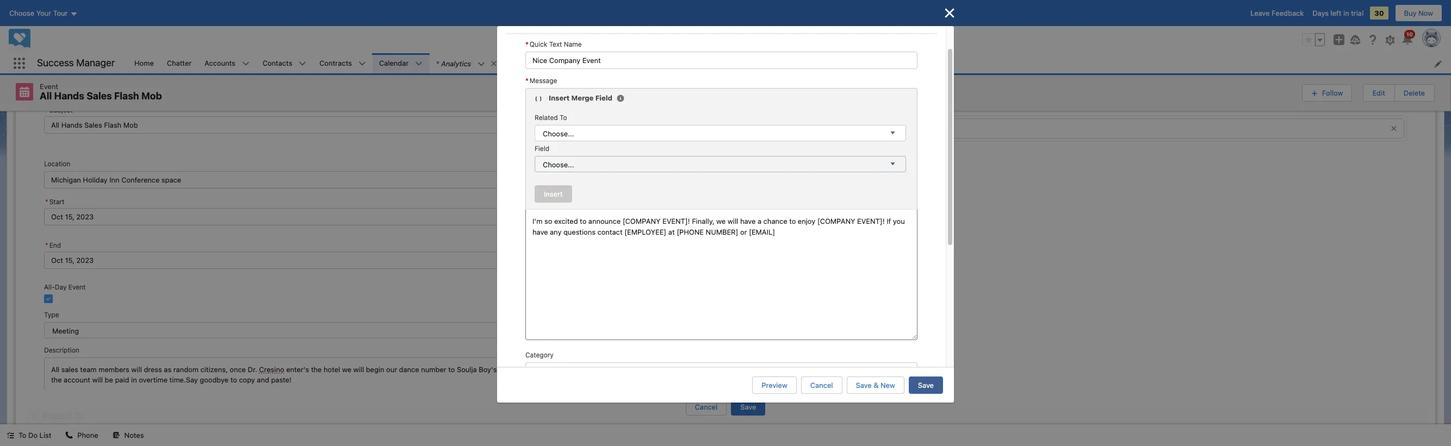 Task type: vqa. For each thing, say whether or not it's contained in the screenshot.
'upcoming'
no



Task type: locate. For each thing, give the bounding box(es) containing it.
1 vertical spatial text default image
[[535, 95, 542, 103]]

related to inside dropdown button
[[42, 411, 83, 421]]

text default image inside phone button
[[65, 432, 73, 440]]

text default image left 'notes'
[[112, 432, 120, 440]]

meeting for meeting digest
[[24, 45, 57, 55]]

list item
[[429, 53, 503, 73]]

manager
[[76, 57, 115, 69]]

* left start
[[45, 198, 48, 206]]

calendar details button
[[25, 81, 1426, 98]]

1 vertical spatial meeting
[[52, 327, 79, 335]]

to
[[560, 113, 567, 122], [74, 411, 83, 421], [759, 431, 767, 439], [18, 431, 26, 440]]

text default image right analytics
[[490, 60, 498, 67]]

related down related to dropdown button at bottom
[[734, 431, 758, 439]]

text default image down message
[[535, 95, 542, 103]]

phone
[[77, 431, 98, 440]]

calendar for calendar
[[379, 59, 409, 67]]

0 vertical spatial cancel
[[811, 381, 833, 390]]

all-
[[44, 283, 55, 291]]

related to button
[[25, 407, 1426, 425]]

0 vertical spatial text
[[739, 11, 759, 24]]

insert button
[[535, 186, 572, 203]]

0 vertical spatial field
[[595, 94, 612, 102]]

meeting digest link
[[16, 44, 93, 62]]

1 horizontal spatial cancel
[[811, 381, 833, 390]]

new inside button
[[881, 381, 895, 390]]

0 horizontal spatial event
[[40, 82, 58, 91]]

text default image
[[490, 60, 498, 67], [535, 95, 542, 103], [7, 432, 14, 440]]

cancel
[[811, 381, 833, 390], [695, 403, 718, 412]]

2 vertical spatial text default image
[[7, 432, 14, 440]]

name right do
[[44, 431, 62, 439]]

meeting up description
[[52, 327, 79, 335]]

1 vertical spatial quick
[[530, 40, 547, 48]]

list item containing *
[[429, 53, 503, 73]]

save button down preview button
[[731, 399, 766, 416]]

list
[[128, 53, 1451, 73]]

0 vertical spatial cancel button
[[801, 377, 842, 394]]

1 horizontal spatial new
[[881, 381, 895, 390]]

1 horizontal spatial name
[[564, 40, 582, 48]]

edit button
[[1364, 85, 1394, 101]]

event
[[40, 82, 58, 91], [68, 283, 86, 291]]

* left end
[[45, 241, 48, 249]]

1 horizontal spatial quick
[[709, 11, 736, 24]]

text default image
[[617, 94, 624, 102], [65, 432, 73, 440], [112, 432, 120, 440]]

name up insert merge field
[[564, 40, 582, 48]]

contacts list item
[[256, 53, 313, 73]]

day
[[55, 283, 67, 291]]

0 vertical spatial new
[[685, 11, 706, 24]]

0 horizontal spatial text
[[549, 40, 562, 48]]

1 horizontal spatial cancel button
[[801, 377, 842, 394]]

notes
[[124, 431, 144, 440]]

to left do
[[18, 431, 26, 440]]

to do list
[[18, 431, 51, 440]]

save button right &
[[909, 377, 943, 394]]

leave feedback link
[[1251, 9, 1304, 17]]

related to down related to dropdown button at bottom
[[734, 431, 767, 439]]

quick up message
[[530, 40, 547, 48]]

text default image left the phone
[[65, 432, 73, 440]]

related to up list
[[42, 411, 83, 421]]

follow button
[[1302, 84, 1353, 102]]

to down related to dropdown button at bottom
[[759, 431, 767, 439]]

text up message
[[549, 40, 562, 48]]

leave
[[1251, 9, 1270, 17]]

trial
[[1351, 9, 1364, 17]]

1 vertical spatial save button
[[731, 399, 766, 416]]

meeting for meeting
[[52, 327, 79, 335]]

1 horizontal spatial text default image
[[490, 60, 498, 67]]

related to up choose...
[[535, 113, 567, 122]]

field down choose...
[[535, 144, 549, 153]]

meeting
[[24, 45, 57, 55], [52, 327, 79, 335]]

list containing home
[[128, 53, 1451, 73]]

buy now button
[[1395, 4, 1443, 22]]

None text field
[[44, 208, 717, 226]]

1 vertical spatial related to
[[42, 411, 83, 421]]

text up search... button
[[739, 11, 759, 24]]

0 horizontal spatial cancel
[[695, 403, 718, 412]]

event all hands sales flash mob
[[40, 82, 162, 102]]

* analytics
[[436, 59, 471, 68]]

0 horizontal spatial save
[[741, 403, 756, 412]]

0 vertical spatial meeting
[[24, 45, 57, 55]]

0 vertical spatial quick
[[709, 11, 736, 24]]

quick up search... button
[[709, 11, 736, 24]]

cancel for cancel button to the bottom
[[695, 403, 718, 412]]

0 horizontal spatial related
[[42, 411, 72, 421]]

quick
[[709, 11, 736, 24], [530, 40, 547, 48]]

event down success
[[40, 82, 58, 91]]

0 vertical spatial save button
[[909, 377, 943, 394]]

0 vertical spatial calendar
[[379, 59, 409, 67]]

1 vertical spatial cancel button
[[686, 399, 727, 416]]

0 horizontal spatial text default image
[[7, 432, 14, 440]]

meeting button
[[44, 322, 717, 339]]

0 vertical spatial name
[[564, 40, 582, 48]]

search...
[[621, 35, 650, 44]]

start
[[49, 198, 64, 206]]

save button
[[909, 377, 943, 394], [731, 399, 766, 416]]

name
[[564, 40, 582, 48], [44, 431, 62, 439]]

1 vertical spatial cancel
[[695, 403, 718, 412]]

1 vertical spatial calendar
[[42, 85, 77, 94]]

2 vertical spatial related to
[[734, 431, 767, 439]]

delete
[[1404, 89, 1425, 97]]

0 horizontal spatial calendar
[[42, 85, 77, 94]]

contracts list item
[[313, 53, 373, 73]]

to up phone button on the left bottom of the page
[[74, 411, 83, 421]]

0 horizontal spatial text default image
[[65, 432, 73, 440]]

cancel button
[[801, 377, 842, 394], [686, 399, 727, 416]]

1 vertical spatial related
[[42, 411, 72, 421]]

days left in trial
[[1313, 9, 1364, 17]]

field right merge
[[595, 94, 612, 102]]

*
[[526, 40, 529, 48], [436, 59, 439, 68], [526, 77, 529, 85], [45, 106, 48, 114], [45, 198, 48, 206], [45, 241, 48, 249]]

save right &
[[918, 381, 934, 390]]

meeting up success
[[24, 45, 57, 55]]

calendar right contracts 'list item' in the top of the page
[[379, 59, 409, 67]]

* left analytics
[[436, 59, 439, 68]]

calendar inside 'list item'
[[379, 59, 409, 67]]

save left &
[[856, 381, 872, 390]]

new right &
[[881, 381, 895, 390]]

None text field
[[526, 52, 918, 69], [44, 252, 717, 269], [526, 52, 918, 69], [44, 252, 717, 269]]

0 vertical spatial related
[[535, 113, 558, 122]]

0 vertical spatial event
[[40, 82, 58, 91]]

insert inside button
[[544, 190, 563, 199]]

2 horizontal spatial related
[[734, 431, 758, 439]]

calendar list item
[[373, 53, 429, 73]]

james peterson link
[[737, 118, 1405, 139]]

to up choose...
[[560, 113, 567, 122]]

related up list
[[42, 411, 72, 421]]

related to
[[535, 113, 567, 122], [42, 411, 83, 421], [734, 431, 767, 439]]

event right "day"
[[68, 283, 86, 291]]

1 horizontal spatial save button
[[909, 377, 943, 394]]

1 vertical spatial insert
[[544, 190, 563, 199]]

insert merge field
[[549, 94, 612, 102]]

field
[[595, 94, 612, 102], [535, 144, 549, 153]]

quick text name
[[530, 40, 582, 48]]

calendar
[[379, 59, 409, 67], [42, 85, 77, 94]]

2 horizontal spatial text default image
[[535, 95, 542, 103]]

inverse image
[[943, 7, 956, 20]]

choose...
[[543, 129, 574, 138]]

text default image inside notes button
[[112, 432, 120, 440]]

0 horizontal spatial related to
[[42, 411, 83, 421]]

1 horizontal spatial text
[[739, 11, 759, 24]]

related up choose...
[[535, 113, 558, 122]]

sales
[[87, 90, 112, 102]]

* inside 'list item'
[[436, 59, 439, 68]]

1 horizontal spatial calendar
[[379, 59, 409, 67]]

* start
[[45, 198, 64, 206]]

meeting digest
[[24, 45, 84, 55]]

2 horizontal spatial related to
[[734, 431, 767, 439]]

related
[[535, 113, 558, 122], [42, 411, 72, 421], [734, 431, 758, 439]]

new
[[685, 11, 706, 24], [881, 381, 895, 390]]

contacts link
[[256, 53, 299, 73]]

0 horizontal spatial name
[[44, 431, 62, 439]]

text default image right merge
[[617, 94, 624, 102]]

left
[[1331, 9, 1342, 17]]

preview
[[762, 381, 788, 390]]

1 vertical spatial new
[[881, 381, 895, 390]]

1 horizontal spatial save
[[856, 381, 872, 390]]

0 horizontal spatial field
[[535, 144, 549, 153]]

2 horizontal spatial save
[[918, 381, 934, 390]]

0 horizontal spatial cancel button
[[686, 399, 727, 416]]

save
[[856, 381, 872, 390], [918, 381, 934, 390], [741, 403, 756, 412]]

calendar inside dropdown button
[[42, 85, 77, 94]]

new up search... button
[[685, 11, 706, 24]]

end
[[49, 241, 61, 249]]

text default image left do
[[7, 432, 14, 440]]

digest
[[59, 45, 84, 55]]

0 vertical spatial insert
[[549, 94, 570, 102]]

1 horizontal spatial text default image
[[112, 432, 120, 440]]

meeting inside popup button
[[52, 327, 79, 335]]

0 vertical spatial related to
[[535, 113, 567, 122]]

category
[[526, 351, 554, 359]]

1 horizontal spatial related to
[[535, 113, 567, 122]]

1 vertical spatial event
[[68, 283, 86, 291]]

group
[[1302, 33, 1325, 46], [1302, 83, 1435, 103], [44, 195, 717, 226], [44, 239, 717, 269]]

insert
[[549, 94, 570, 102], [544, 190, 563, 199]]

text
[[739, 11, 759, 24], [549, 40, 562, 48]]

0 vertical spatial text default image
[[490, 60, 498, 67]]

calendar up * subject in the left of the page
[[42, 85, 77, 94]]

* down all
[[45, 106, 48, 114]]

save down preview button
[[741, 403, 756, 412]]



Task type: describe. For each thing, give the bounding box(es) containing it.
buy now
[[1404, 9, 1433, 17]]

type
[[44, 311, 59, 319]]

1 horizontal spatial field
[[595, 94, 612, 102]]

related inside dropdown button
[[42, 411, 72, 421]]

save inside button
[[856, 381, 872, 390]]

calendar link
[[373, 53, 415, 73]]

insert for insert merge field
[[549, 94, 570, 102]]

2 horizontal spatial text default image
[[617, 94, 624, 102]]

in
[[1344, 9, 1349, 17]]

new quick text
[[685, 11, 759, 24]]

text default image inside to do list button
[[7, 432, 14, 440]]

merge
[[571, 94, 594, 102]]

2 vertical spatial related
[[734, 431, 758, 439]]

Location text field
[[44, 171, 717, 189]]

delete button
[[1395, 85, 1434, 101]]

* left the quick text name
[[526, 40, 529, 48]]

* left message
[[526, 77, 529, 85]]

edit
[[1373, 89, 1385, 97]]

to do list button
[[0, 425, 58, 447]]

hands
[[54, 90, 84, 102]]

all
[[40, 90, 52, 102]]

list
[[40, 431, 51, 440]]

* end
[[45, 241, 61, 249]]

0 horizontal spatial quick
[[530, 40, 547, 48]]

1 vertical spatial text
[[549, 40, 562, 48]]

peterson
[[778, 125, 808, 133]]

success
[[37, 57, 74, 69]]

contracts
[[320, 59, 352, 67]]

feedback
[[1272, 9, 1304, 17]]

preview button
[[753, 377, 797, 394]]

text default image inside 'list item'
[[490, 60, 498, 67]]

1 vertical spatial name
[[44, 431, 62, 439]]

accounts list item
[[198, 53, 256, 73]]

james
[[755, 125, 776, 133]]

subject
[[49, 106, 73, 114]]

contracts link
[[313, 53, 358, 73]]

* for analytics
[[436, 59, 439, 68]]

chatter link
[[160, 53, 198, 73]]

* for subject
[[45, 106, 48, 114]]

description
[[44, 346, 79, 354]]

now
[[1419, 9, 1433, 17]]

flash
[[114, 90, 139, 102]]

to inside button
[[18, 431, 26, 440]]

* for start
[[45, 198, 48, 206]]

1 horizontal spatial event
[[68, 283, 86, 291]]

details
[[80, 85, 107, 94]]

search... button
[[600, 31, 818, 48]]

text default image for phone
[[65, 432, 73, 440]]

contacts
[[263, 59, 292, 67]]

calendar for calendar details
[[42, 85, 77, 94]]

calendar details
[[42, 85, 107, 94]]

leave feedback
[[1251, 9, 1304, 17]]

message
[[530, 77, 557, 85]]

save & new
[[856, 381, 895, 390]]

accounts link
[[198, 53, 242, 73]]

buy
[[1404, 9, 1417, 17]]

follow
[[1322, 89, 1343, 97]]

success manager
[[37, 57, 115, 69]]

phone button
[[59, 425, 105, 447]]

cancel for cancel button to the top
[[811, 381, 833, 390]]

30
[[1375, 9, 1384, 17]]

&
[[874, 381, 879, 390]]

insert for insert
[[544, 190, 563, 199]]

* for end
[[45, 241, 48, 249]]

analytics
[[441, 59, 471, 68]]

choose... button
[[535, 125, 906, 141]]

0 horizontal spatial save button
[[731, 399, 766, 416]]

event inside event all hands sales flash mob
[[40, 82, 58, 91]]

text default image for notes
[[112, 432, 120, 440]]

chatter
[[167, 59, 192, 67]]

mob
[[141, 90, 162, 102]]

0 horizontal spatial new
[[685, 11, 706, 24]]

1 vertical spatial field
[[535, 144, 549, 153]]

accounts
[[205, 59, 235, 67]]

Enter a greeting, note, or an answer to a question... text field
[[526, 210, 918, 341]]

days
[[1313, 9, 1329, 17]]

1 horizontal spatial related
[[535, 113, 558, 122]]

james peterson
[[755, 125, 808, 133]]

notes button
[[106, 425, 150, 447]]

save & new button
[[847, 377, 905, 394]]

group containing follow
[[1302, 83, 1435, 103]]

home
[[134, 59, 154, 67]]

* subject
[[45, 106, 73, 114]]

Description text field
[[44, 358, 717, 393]]

All-Day Event checkbox
[[44, 295, 53, 303]]

to inside dropdown button
[[74, 411, 83, 421]]

home link
[[128, 53, 160, 73]]

do
[[28, 431, 38, 440]]

location
[[44, 160, 70, 168]]

all-day event
[[44, 283, 86, 291]]



